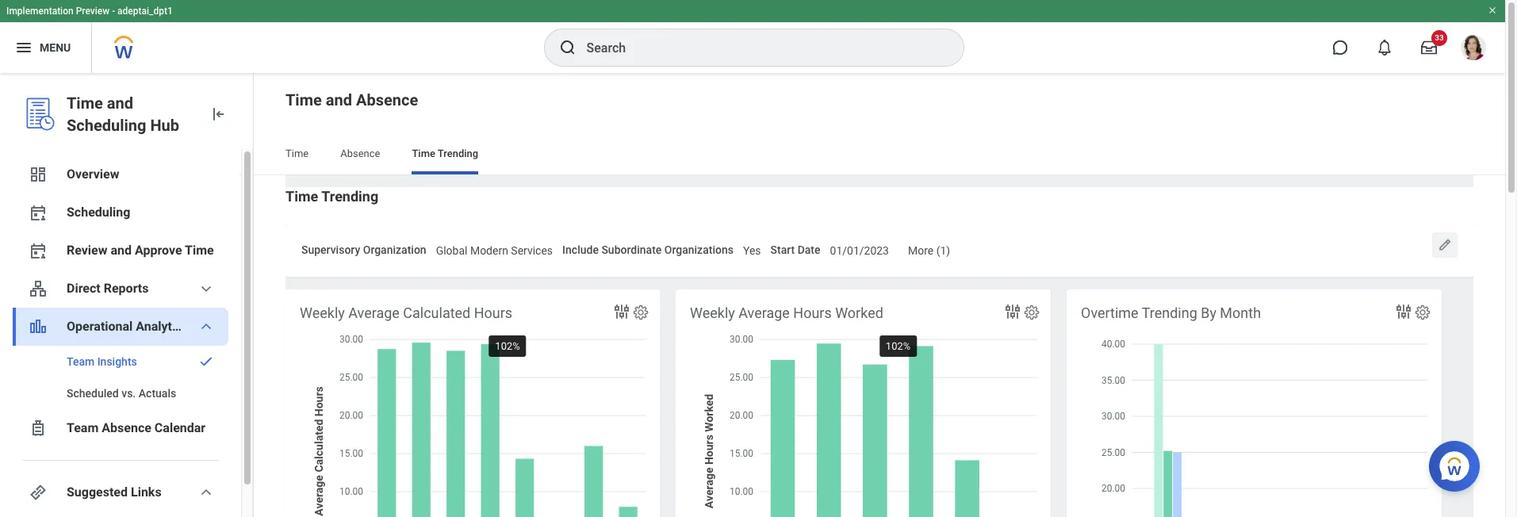 Task type: describe. For each thing, give the bounding box(es) containing it.
01/01/2023 text field
[[830, 235, 889, 262]]

supervisory
[[302, 244, 360, 256]]

team absence calendar
[[67, 421, 206, 436]]

configure overtime trending by month image
[[1415, 304, 1432, 321]]

include
[[563, 244, 599, 256]]

month
[[1221, 304, 1262, 321]]

dashboard image
[[29, 165, 48, 184]]

profile logan mcneil image
[[1462, 35, 1487, 64]]

close environment banner image
[[1489, 6, 1498, 15]]

time inside time and scheduling hub
[[67, 94, 103, 113]]

chevron down small image for reports
[[197, 279, 216, 298]]

direct reports button
[[13, 270, 229, 308]]

operational analytics
[[67, 319, 189, 334]]

trending inside tab list
[[438, 148, 479, 159]]

weekly for weekly average hours worked
[[690, 304, 735, 321]]

weekly average calculated hours
[[300, 304, 513, 321]]

suggested links
[[67, 485, 162, 500]]

time and absence
[[286, 90, 418, 109]]

by
[[1201, 304, 1217, 321]]

time and scheduling hub element
[[67, 92, 196, 136]]

configure and view chart data image for month
[[1395, 302, 1414, 321]]

2 hours from the left
[[794, 304, 832, 321]]

average for calculated
[[349, 304, 400, 321]]

overview link
[[13, 156, 229, 194]]

hub
[[150, 116, 179, 135]]

adeptai_dpt1
[[117, 6, 173, 17]]

view team image
[[29, 279, 48, 298]]

approve
[[135, 243, 182, 258]]

navigation pane region
[[0, 73, 254, 517]]

start
[[771, 244, 795, 256]]

search image
[[558, 38, 577, 57]]

inbox large image
[[1422, 40, 1438, 56]]

implementation
[[6, 6, 74, 17]]

suggested
[[67, 485, 128, 500]]

team absence calendar link
[[13, 409, 229, 448]]

absence inside the navigation pane region
[[102, 421, 151, 436]]

more (1)
[[909, 244, 951, 257]]

chevron down small image for analytics
[[197, 317, 216, 336]]

review
[[67, 243, 108, 258]]

configure weekly average hours worked image
[[1024, 304, 1041, 321]]

include subordinate organizations element
[[743, 234, 761, 263]]

notifications large image
[[1377, 40, 1393, 56]]

calendar user solid image
[[29, 203, 48, 222]]

Yes text field
[[743, 235, 761, 262]]

include subordinate organizations
[[563, 244, 734, 256]]

configure and view chart data image for hours
[[613, 302, 632, 321]]

calculated
[[403, 304, 471, 321]]

and for absence
[[326, 90, 352, 109]]

modern
[[470, 244, 509, 257]]

team for team insights
[[67, 355, 95, 368]]

0 horizontal spatial time trending
[[286, 188, 379, 205]]

time and scheduling hub
[[67, 94, 179, 135]]

subordinate
[[602, 244, 662, 256]]

insights
[[97, 355, 137, 368]]

preview
[[76, 6, 110, 17]]

actuals
[[139, 387, 176, 400]]

configure weekly average calculated hours image
[[632, 304, 650, 321]]

1 hours from the left
[[474, 304, 513, 321]]

links
[[131, 485, 162, 500]]

operational analytics button
[[13, 308, 229, 346]]

vs.
[[122, 387, 136, 400]]



Task type: locate. For each thing, give the bounding box(es) containing it.
1 horizontal spatial configure and view chart data image
[[1395, 302, 1414, 321]]

configure and view chart data image inside weekly average calculated hours element
[[613, 302, 632, 321]]

date
[[798, 244, 821, 256]]

and
[[326, 90, 352, 109], [107, 94, 133, 113], [111, 243, 132, 258]]

Global Modern Services text field
[[436, 235, 553, 262]]

configure and view chart data image left configure overtime trending by month icon at bottom right
[[1395, 302, 1414, 321]]

102%
[[886, 340, 911, 352]]

33 button
[[1412, 30, 1448, 65]]

average down yes
[[739, 304, 790, 321]]

suggested links button
[[13, 474, 229, 512]]

configure and view chart data image left configure weekly average calculated hours 'icon'
[[613, 302, 632, 321]]

time trending inside tab list
[[412, 148, 479, 159]]

scheduled
[[67, 387, 119, 400]]

weekly for weekly average calculated hours
[[300, 304, 345, 321]]

supervisory organization element
[[436, 234, 553, 263]]

and for scheduling
[[107, 94, 133, 113]]

2 average from the left
[[739, 304, 790, 321]]

team for team absence calendar
[[67, 421, 99, 436]]

and for approve
[[111, 243, 132, 258]]

calendar user solid image
[[29, 241, 48, 260]]

chevron down small image inside direct reports dropdown button
[[197, 279, 216, 298]]

overview
[[67, 167, 119, 182]]

scheduling link
[[13, 194, 229, 232]]

2 vertical spatial trending
[[1142, 304, 1198, 321]]

1 scheduling from the top
[[67, 116, 146, 135]]

menu
[[40, 41, 71, 54]]

global modern services
[[436, 244, 553, 257]]

task timeoff image
[[29, 419, 48, 438]]

chevron down small image
[[197, 483, 216, 502]]

1 horizontal spatial trending
[[438, 148, 479, 159]]

2 configure and view chart data image from the left
[[1395, 302, 1414, 321]]

0 vertical spatial absence
[[356, 90, 418, 109]]

weekly average hours worked element
[[676, 289, 1051, 517]]

scheduled vs. actuals link
[[13, 378, 229, 409]]

team up 'scheduled'
[[67, 355, 95, 368]]

weekly average hours worked
[[690, 304, 884, 321]]

hours right calculated
[[474, 304, 513, 321]]

2 weekly from the left
[[690, 304, 735, 321]]

start date element
[[830, 234, 889, 263]]

supervisory organization
[[302, 244, 427, 256]]

tab list
[[270, 136, 1490, 175]]

2 vertical spatial absence
[[102, 421, 151, 436]]

implementation preview -   adeptai_dpt1
[[6, 6, 173, 17]]

0 horizontal spatial configure and view chart data image
[[613, 302, 632, 321]]

1 average from the left
[[349, 304, 400, 321]]

global
[[436, 244, 468, 257]]

chevron down small image
[[197, 279, 216, 298], [197, 317, 216, 336]]

check image
[[197, 354, 216, 370]]

weekly average calculated hours element
[[286, 289, 660, 517]]

0 horizontal spatial hours
[[474, 304, 513, 321]]

0 horizontal spatial average
[[349, 304, 400, 321]]

1 weekly from the left
[[300, 304, 345, 321]]

weekly down organizations
[[690, 304, 735, 321]]

(1)
[[937, 244, 951, 257]]

0 vertical spatial time trending
[[412, 148, 479, 159]]

menu banner
[[0, 0, 1506, 73]]

2 team from the top
[[67, 421, 99, 436]]

configure and view chart data image
[[613, 302, 632, 321], [1395, 302, 1414, 321]]

menu button
[[0, 22, 91, 73]]

weekly
[[300, 304, 345, 321], [690, 304, 735, 321]]

scheduling down overview
[[67, 205, 130, 220]]

1 vertical spatial chevron down small image
[[197, 317, 216, 336]]

0 horizontal spatial weekly
[[300, 304, 345, 321]]

trending
[[438, 148, 479, 159], [321, 188, 379, 205], [1142, 304, 1198, 321]]

services
[[511, 244, 553, 257]]

weekly down the supervisory
[[300, 304, 345, 321]]

absence
[[356, 90, 418, 109], [341, 148, 380, 159], [102, 421, 151, 436]]

average for hours
[[739, 304, 790, 321]]

worked
[[836, 304, 884, 321]]

chart image
[[29, 317, 48, 336]]

transformation import image
[[209, 105, 228, 124]]

0 vertical spatial scheduling
[[67, 116, 146, 135]]

scheduling up overview
[[67, 116, 146, 135]]

scheduled vs. actuals
[[67, 387, 176, 400]]

link image
[[29, 483, 48, 502]]

team
[[67, 355, 95, 368], [67, 421, 99, 436]]

review and approve time link
[[13, 232, 229, 270]]

1 team from the top
[[67, 355, 95, 368]]

average
[[349, 304, 400, 321], [739, 304, 790, 321]]

1 vertical spatial scheduling
[[67, 205, 130, 220]]

overtime
[[1082, 304, 1139, 321]]

hours left 'worked'
[[794, 304, 832, 321]]

1 chevron down small image from the top
[[197, 279, 216, 298]]

0 vertical spatial trending
[[438, 148, 479, 159]]

operational analytics element
[[13, 346, 229, 409]]

0 vertical spatial chevron down small image
[[197, 279, 216, 298]]

direct reports
[[67, 281, 149, 296]]

overtime trending by month element
[[1067, 289, 1443, 517]]

review and approve time
[[67, 243, 214, 258]]

absence inside tab list
[[341, 148, 380, 159]]

1 vertical spatial trending
[[321, 188, 379, 205]]

configure and view chart data image
[[1004, 302, 1023, 321]]

scheduling
[[67, 116, 146, 135], [67, 205, 130, 220]]

time
[[286, 90, 322, 109], [67, 94, 103, 113], [286, 148, 309, 159], [412, 148, 436, 159], [286, 188, 318, 205], [185, 243, 214, 258]]

01/01/2023
[[830, 244, 889, 257]]

1 vertical spatial team
[[67, 421, 99, 436]]

1 horizontal spatial average
[[739, 304, 790, 321]]

direct
[[67, 281, 101, 296]]

organization
[[363, 244, 427, 256]]

0 horizontal spatial trending
[[321, 188, 379, 205]]

yes
[[743, 244, 761, 257]]

analytics
[[136, 319, 189, 334]]

scheduling inside time and scheduling hub
[[67, 116, 146, 135]]

2 horizontal spatial trending
[[1142, 304, 1198, 321]]

-
[[112, 6, 115, 17]]

calendar
[[155, 421, 206, 436]]

operational
[[67, 319, 133, 334]]

edit image
[[1438, 237, 1454, 253]]

1 horizontal spatial hours
[[794, 304, 832, 321]]

1 horizontal spatial time trending
[[412, 148, 479, 159]]

time trending
[[412, 148, 479, 159], [286, 188, 379, 205]]

1 vertical spatial absence
[[341, 148, 380, 159]]

0 vertical spatial team
[[67, 355, 95, 368]]

organizations
[[665, 244, 734, 256]]

1 horizontal spatial weekly
[[690, 304, 735, 321]]

more
[[909, 244, 934, 257]]

33
[[1436, 33, 1445, 42]]

1 vertical spatial time trending
[[286, 188, 379, 205]]

overtime trending by month
[[1082, 304, 1262, 321]]

average left calculated
[[349, 304, 400, 321]]

team down 'scheduled'
[[67, 421, 99, 436]]

Search Workday  search field
[[587, 30, 931, 65]]

1 configure and view chart data image from the left
[[613, 302, 632, 321]]

justify image
[[14, 38, 33, 57]]

hours
[[474, 304, 513, 321], [794, 304, 832, 321]]

More (1) text field
[[909, 235, 951, 262]]

tab list containing time
[[270, 136, 1490, 175]]

start date
[[771, 244, 821, 256]]

team insights
[[67, 355, 137, 368]]

and inside time and scheduling hub
[[107, 94, 133, 113]]

reports
[[104, 281, 149, 296]]

2 scheduling from the top
[[67, 205, 130, 220]]

configure and view chart data image inside overtime trending by month element
[[1395, 302, 1414, 321]]

team inside operational analytics element
[[67, 355, 95, 368]]

team insights link
[[13, 346, 229, 378]]

2 chevron down small image from the top
[[197, 317, 216, 336]]



Task type: vqa. For each thing, say whether or not it's contained in the screenshot.
22 inside the Length of Service element
no



